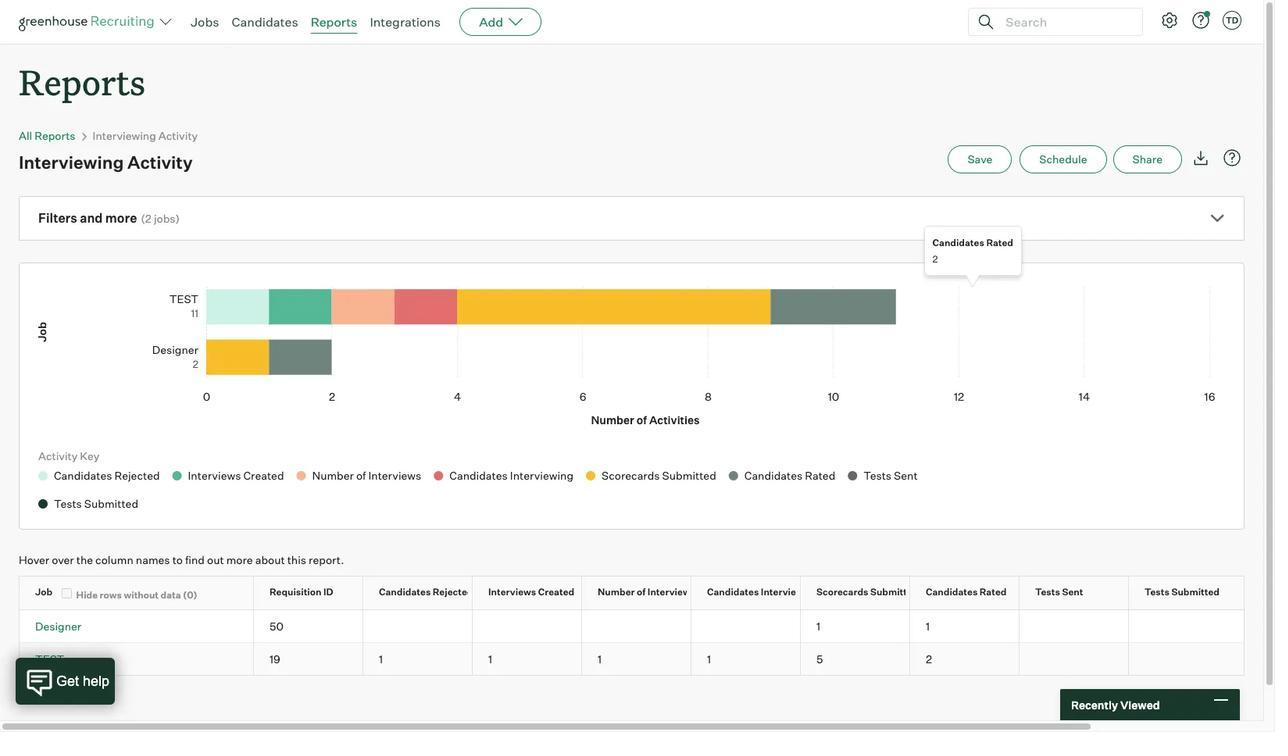 Task type: locate. For each thing, give the bounding box(es) containing it.
none checkbox inside column header
[[62, 589, 72, 599]]

rated for candidates rated
[[980, 586, 1007, 598]]

2 vertical spatial reports
[[35, 129, 75, 142]]

job
[[35, 586, 52, 598]]

)
[[175, 212, 180, 225]]

tests left sent
[[1035, 586, 1060, 598]]

candidates for candidates
[[232, 14, 298, 30]]

jobs
[[154, 212, 175, 225]]

more right out at the bottom left
[[226, 553, 253, 567]]

jobs
[[191, 14, 219, 30]]

data
[[161, 589, 181, 601]]

cell down the number of interviews column header
[[582, 610, 692, 643]]

interviews right of
[[648, 586, 696, 598]]

rated inside column header
[[980, 586, 1007, 598]]

row containing designer
[[20, 610, 1244, 643]]

reports right candidates link
[[311, 14, 357, 30]]

candidates for candidates rated 2
[[933, 237, 985, 249]]

tests right tests sent column header at bottom right
[[1145, 586, 1170, 598]]

0 vertical spatial 2
[[145, 212, 152, 225]]

1 horizontal spatial interviews
[[648, 586, 696, 598]]

2 tests from the left
[[1145, 586, 1170, 598]]

3 row from the top
[[20, 643, 1244, 675]]

2 vertical spatial 2
[[926, 653, 932, 666]]

td
[[1226, 15, 1239, 26]]

this
[[287, 553, 306, 567]]

candidates link
[[232, 14, 298, 30]]

grid
[[20, 577, 1253, 675]]

activity
[[158, 129, 198, 142], [127, 152, 193, 173], [38, 449, 78, 463]]

reports
[[311, 14, 357, 30], [19, 59, 145, 105], [35, 129, 75, 142]]

without
[[124, 589, 159, 601]]

0 vertical spatial activity
[[158, 129, 198, 142]]

1 vertical spatial rated
[[980, 586, 1007, 598]]

interviewing right all reports
[[93, 129, 156, 142]]

submitted
[[871, 586, 919, 598], [1172, 586, 1220, 598]]

2 row from the top
[[20, 610, 1244, 643]]

designer
[[35, 620, 81, 633]]

interviews left created
[[488, 586, 536, 598]]

greenhouse recruiting image
[[19, 13, 159, 31]]

0 vertical spatial interviewing activity
[[93, 129, 198, 142]]

row group containing test
[[20, 643, 1244, 675]]

tests
[[1035, 586, 1060, 598], [1145, 586, 1170, 598]]

1 vertical spatial activity
[[127, 152, 193, 173]]

scorecards
[[817, 586, 869, 598]]

tests for tests sent
[[1035, 586, 1060, 598]]

hover over the column names to find out more about this report.
[[19, 553, 344, 567]]

td button
[[1220, 8, 1245, 33]]

0 horizontal spatial tests
[[1035, 586, 1060, 598]]

and
[[80, 210, 103, 226]]

candidates
[[232, 14, 298, 30], [933, 237, 985, 249], [379, 586, 431, 598], [707, 586, 759, 598], [926, 586, 978, 598]]

1 row group from the top
[[20, 610, 1244, 643]]

grid containing designer
[[20, 577, 1253, 675]]

the
[[76, 553, 93, 567]]

report.
[[309, 553, 344, 567]]

to
[[172, 553, 183, 567]]

submitted for scorecards submitted
[[871, 586, 919, 598]]

row
[[20, 577, 1253, 610], [20, 610, 1244, 643], [20, 643, 1244, 675]]

candidates rated column header
[[910, 577, 1033, 610]]

download image
[[1192, 149, 1211, 167]]

integrations
[[370, 14, 441, 30]]

1 vertical spatial more
[[226, 553, 253, 567]]

tests for tests submitted
[[1145, 586, 1170, 598]]

2 row group from the top
[[20, 643, 1244, 675]]

all reports link
[[19, 129, 75, 142]]

recently viewed
[[1071, 698, 1160, 712]]

tests submitted
[[1145, 586, 1220, 598]]

2 inside filters and more ( 2 jobs )
[[145, 212, 152, 225]]

1 horizontal spatial submitted
[[1172, 586, 1220, 598]]

reports right all
[[35, 129, 75, 142]]

key
[[80, 449, 99, 463]]

row containing test
[[20, 643, 1244, 675]]

1 horizontal spatial tests
[[1145, 586, 1170, 598]]

filters
[[38, 210, 77, 226]]

candidates inside column header
[[926, 586, 978, 598]]

number of interviews column header
[[582, 577, 705, 610]]

sent
[[1062, 586, 1083, 598]]

cell up viewed
[[1129, 643, 1239, 675]]

save and schedule this report to revisit it! element
[[948, 145, 1020, 174]]

19
[[270, 653, 280, 666]]

2
[[145, 212, 152, 225], [933, 254, 938, 265], [926, 653, 932, 666]]

interviewing up 5 at bottom right
[[761, 586, 818, 598]]

0 horizontal spatial interviews
[[488, 586, 536, 598]]

candidates inside column header
[[379, 586, 431, 598]]

0 vertical spatial rated
[[987, 237, 1014, 249]]

candidates for candidates rated
[[926, 586, 978, 598]]

filters and more ( 2 jobs )
[[38, 210, 180, 226]]

candidates interviewing column header
[[692, 577, 818, 610]]

1 tests from the left
[[1035, 586, 1060, 598]]

2 inside candidates rated 2
[[933, 254, 938, 265]]

0 vertical spatial reports
[[311, 14, 357, 30]]

rows
[[100, 589, 122, 601]]

2 vertical spatial row
[[20, 643, 1244, 675]]

interviewing
[[93, 129, 156, 142], [19, 152, 124, 173], [761, 586, 818, 598]]

rejected
[[433, 586, 473, 598]]

out
[[207, 553, 224, 567]]

hide
[[76, 589, 98, 601]]

interviewing down all reports "link"
[[19, 152, 124, 173]]

number of interviews
[[598, 586, 696, 598]]

rated
[[987, 237, 1014, 249], [980, 586, 1007, 598]]

more left (
[[105, 210, 137, 226]]

0 vertical spatial more
[[105, 210, 137, 226]]

0 vertical spatial interviewing
[[93, 129, 156, 142]]

candidates inside "column header"
[[707, 586, 759, 598]]

0 horizontal spatial more
[[105, 210, 137, 226]]

2 vertical spatial interviewing
[[761, 586, 818, 598]]

rated inside candidates rated 2
[[987, 237, 1014, 249]]

more
[[105, 210, 137, 226], [226, 553, 253, 567]]

0 vertical spatial row
[[20, 577, 1253, 610]]

0 horizontal spatial submitted
[[871, 586, 919, 598]]

1 vertical spatial 2
[[933, 254, 938, 265]]

candidates inside candidates rated 2
[[933, 237, 985, 249]]

scorecards submitted
[[817, 586, 919, 598]]

cell down interviews created column header
[[473, 610, 582, 643]]

of
[[637, 586, 646, 598]]

td button
[[1223, 11, 1242, 30]]

requisition id column header
[[254, 577, 377, 610]]

save button
[[948, 145, 1012, 174]]

interviews
[[488, 586, 536, 598], [648, 586, 696, 598]]

row group
[[20, 610, 1244, 643], [20, 643, 1244, 675]]

column header
[[20, 577, 267, 610]]

reports down greenhouse recruiting image
[[19, 59, 145, 105]]

cell
[[363, 610, 473, 643], [473, 610, 582, 643], [582, 610, 692, 643], [692, 610, 801, 643], [1020, 610, 1129, 643], [1129, 610, 1239, 643], [1020, 643, 1129, 675], [1129, 643, 1239, 675]]

1
[[817, 620, 821, 633], [926, 620, 930, 633], [379, 653, 383, 666], [488, 653, 492, 666], [598, 653, 602, 666], [707, 653, 711, 666]]

interviewing activity
[[93, 129, 198, 142], [19, 152, 193, 173]]

hide rows without data (0)
[[76, 589, 197, 601]]

candidates rejected column header
[[363, 577, 486, 610]]

None checkbox
[[62, 589, 72, 599]]

created
[[538, 586, 575, 598]]

1 vertical spatial row
[[20, 610, 1244, 643]]

1 row from the top
[[20, 577, 1253, 610]]

test link
[[35, 653, 64, 666]]

viewed
[[1121, 698, 1160, 712]]

2 submitted from the left
[[1172, 586, 1220, 598]]

1 submitted from the left
[[871, 586, 919, 598]]

test
[[35, 653, 64, 666]]



Task type: describe. For each thing, give the bounding box(es) containing it.
(
[[141, 212, 145, 225]]

hover
[[19, 553, 49, 567]]

cell down tests submitted column header
[[1129, 610, 1239, 643]]

save
[[968, 153, 993, 166]]

1 horizontal spatial more
[[226, 553, 253, 567]]

candidates for candidates rejected
[[379, 586, 431, 598]]

rated for candidates rated 2
[[987, 237, 1014, 249]]

row group containing designer
[[20, 610, 1244, 643]]

recently
[[1071, 698, 1118, 712]]

cell down candidates interviewing "column header" on the bottom right of page
[[692, 610, 801, 643]]

5
[[817, 653, 823, 666]]

reports link
[[311, 14, 357, 30]]

interviews created column header
[[473, 577, 595, 610]]

1 vertical spatial reports
[[19, 59, 145, 105]]

candidates rated 2
[[933, 237, 1014, 265]]

add
[[479, 14, 503, 30]]

2 interviews from the left
[[648, 586, 696, 598]]

1 vertical spatial interviewing activity
[[19, 152, 193, 173]]

share button
[[1113, 145, 1182, 174]]

all
[[19, 129, 32, 142]]

tests sent column header
[[1020, 577, 1143, 610]]

schedule button
[[1020, 145, 1107, 174]]

integrations link
[[370, 14, 441, 30]]

column
[[95, 553, 133, 567]]

schedule
[[1040, 153, 1087, 166]]

requisition id
[[270, 586, 333, 598]]

interviews created
[[488, 586, 575, 598]]

number
[[598, 586, 635, 598]]

candidates for candidates interviewing
[[707, 586, 759, 598]]

column header containing job
[[20, 577, 267, 610]]

find
[[185, 553, 205, 567]]

submitted for tests submitted
[[1172, 586, 1220, 598]]

interviewing activity link
[[93, 129, 198, 142]]

id
[[323, 586, 333, 598]]

activity key
[[38, 449, 99, 463]]

all reports
[[19, 129, 75, 142]]

add button
[[460, 8, 542, 36]]

configure image
[[1161, 11, 1179, 30]]

names
[[136, 553, 170, 567]]

candidates interviewing
[[707, 586, 818, 598]]

over
[[52, 553, 74, 567]]

cell up recently
[[1020, 643, 1129, 675]]

Search text field
[[1002, 11, 1128, 33]]

jobs link
[[191, 14, 219, 30]]

requisition
[[270, 586, 321, 598]]

share
[[1133, 153, 1163, 166]]

about
[[255, 553, 285, 567]]

row containing job
[[20, 577, 1253, 610]]

1 vertical spatial interviewing
[[19, 152, 124, 173]]

2 vertical spatial activity
[[38, 449, 78, 463]]

50
[[270, 620, 284, 633]]

tests sent
[[1035, 586, 1083, 598]]

interviewing inside "column header"
[[761, 586, 818, 598]]

1 interviews from the left
[[488, 586, 536, 598]]

cell down tests sent column header at bottom right
[[1020, 610, 1129, 643]]

designer link
[[35, 620, 81, 633]]

tests submitted column header
[[1129, 577, 1253, 610]]

(0)
[[183, 589, 197, 601]]

candidates rated
[[926, 586, 1007, 598]]

scorecards submitted column header
[[801, 577, 924, 610]]

cell down candidates rejected column header
[[363, 610, 473, 643]]

faq image
[[1223, 149, 1242, 167]]

candidates rejected
[[379, 586, 473, 598]]



Task type: vqa. For each thing, say whether or not it's contained in the screenshot.
Names
yes



